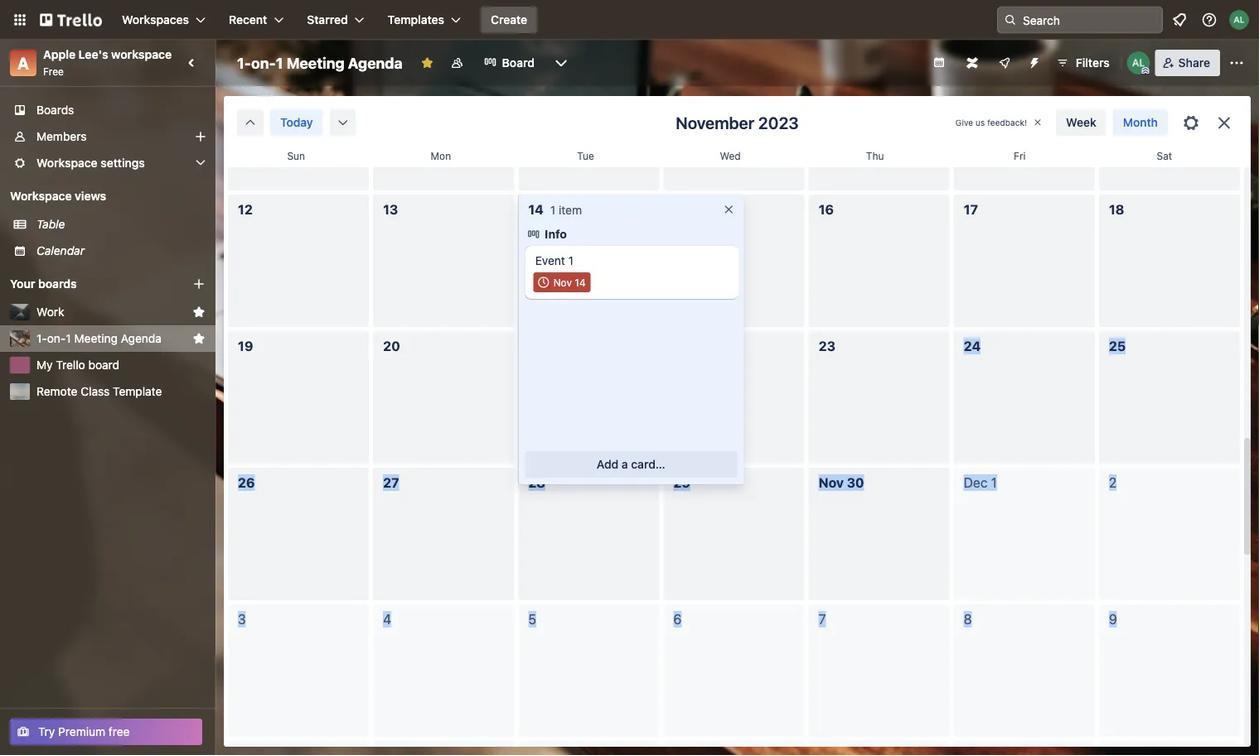 Task type: locate. For each thing, give the bounding box(es) containing it.
give us feedback! link
[[955, 118, 1027, 127]]

1 right dec
[[991, 475, 997, 491]]

nov down event 1
[[553, 277, 572, 288]]

remote class template
[[36, 385, 162, 399]]

meeting inside "text box"
[[286, 54, 345, 72]]

0 vertical spatial sm image
[[242, 114, 259, 131]]

1 vertical spatial agenda
[[121, 332, 162, 346]]

13
[[383, 202, 398, 218]]

on- down recent dropdown button
[[251, 54, 276, 72]]

meeting
[[286, 54, 345, 72], [74, 332, 118, 346]]

23
[[819, 339, 835, 354]]

card…
[[631, 458, 665, 472]]

5
[[528, 612, 536, 628]]

open information menu image
[[1201, 12, 1218, 28]]

work
[[36, 305, 64, 319]]

9
[[1109, 612, 1117, 628]]

your boards with 4 items element
[[10, 274, 167, 294]]

starred
[[307, 13, 348, 27]]

switch to… image
[[12, 12, 28, 28]]

november
[[676, 113, 754, 132]]

boards link
[[0, 97, 216, 124]]

premium
[[58, 726, 105, 739]]

14 1 item
[[528, 202, 582, 218]]

1-on-1 meeting agenda down starred
[[237, 54, 403, 72]]

0 horizontal spatial apple lee (applelee29) image
[[1127, 51, 1150, 75]]

1 horizontal spatial on-
[[251, 54, 276, 72]]

a
[[622, 458, 628, 472]]

0 vertical spatial workspace
[[36, 156, 98, 170]]

1 horizontal spatial 1-
[[237, 54, 251, 72]]

0 vertical spatial nov
[[553, 277, 572, 288]]

workspace down members
[[36, 156, 98, 170]]

0 vertical spatial 1-
[[237, 54, 251, 72]]

0 notifications image
[[1170, 10, 1189, 30]]

power ups image
[[998, 56, 1011, 70]]

apple lee (applelee29) image
[[1229, 10, 1249, 30], [1127, 51, 1150, 75]]

1 vertical spatial starred icon image
[[192, 332, 206, 346]]

1- up my
[[36, 332, 47, 346]]

views
[[75, 189, 106, 203]]

0 vertical spatial meeting
[[286, 54, 345, 72]]

agenda left star or unstar board image
[[348, 54, 403, 72]]

workspace navigation collapse icon image
[[181, 51, 204, 75]]

0 vertical spatial apple lee (applelee29) image
[[1229, 10, 1249, 30]]

workspace settings
[[36, 156, 145, 170]]

a
[[17, 53, 29, 73]]

1 vertical spatial nov
[[819, 475, 844, 491]]

share
[[1178, 56, 1210, 70]]

7
[[819, 612, 826, 628]]

3
[[238, 612, 246, 628]]

0 horizontal spatial agenda
[[121, 332, 162, 346]]

Search field
[[1017, 7, 1162, 32]]

starred icon image left "19"
[[192, 332, 206, 346]]

0 vertical spatial starred icon image
[[192, 306, 206, 319]]

0 vertical spatial sm image
[[335, 114, 351, 131]]

workspaces button
[[112, 7, 216, 33]]

create button
[[481, 7, 537, 33]]

sm image
[[242, 114, 259, 131], [525, 226, 541, 243]]

1-on-1 meeting agenda inside "text box"
[[237, 54, 403, 72]]

starred icon image for 1-on-1 meeting agenda
[[192, 332, 206, 346]]

15
[[673, 202, 688, 218]]

0 horizontal spatial 14
[[528, 202, 544, 218]]

workspace up table
[[10, 189, 72, 203]]

workspace visible image
[[451, 56, 464, 70]]

1 vertical spatial workspace
[[10, 189, 72, 203]]

filters
[[1076, 56, 1110, 70]]

1 vertical spatial 14
[[574, 277, 585, 288]]

1- inside button
[[36, 332, 47, 346]]

0 vertical spatial on-
[[251, 54, 276, 72]]

6
[[673, 612, 682, 628]]

1 horizontal spatial 14
[[574, 277, 585, 288]]

0 horizontal spatial on-
[[47, 332, 66, 346]]

agenda inside button
[[121, 332, 162, 346]]

18
[[1109, 202, 1124, 218]]

a link
[[10, 50, 36, 76]]

templates button
[[378, 7, 471, 33]]

1- down recent
[[237, 54, 251, 72]]

1 inside button
[[66, 332, 71, 346]]

1 for event
[[568, 254, 573, 268]]

on-
[[251, 54, 276, 72], [47, 332, 66, 346]]

30
[[847, 475, 864, 491]]

sm image
[[335, 114, 351, 131], [535, 274, 551, 291]]

14
[[528, 202, 544, 218], [574, 277, 585, 288]]

14 down item
[[574, 277, 585, 288]]

1-on-1 meeting agenda button
[[36, 331, 186, 347]]

16
[[819, 202, 834, 218]]

0 vertical spatial agenda
[[348, 54, 403, 72]]

1 down recent dropdown button
[[276, 54, 283, 72]]

customize views image
[[553, 55, 569, 71]]

1 vertical spatial apple lee (applelee29) image
[[1127, 51, 1150, 75]]

info
[[541, 228, 567, 241]]

1 inside 14 1 item
[[550, 203, 555, 217]]

november 2023
[[676, 113, 799, 132]]

1 horizontal spatial 1-on-1 meeting agenda
[[237, 54, 403, 72]]

25
[[1109, 339, 1126, 354]]

nov
[[553, 277, 572, 288], [819, 475, 844, 491]]

workspace inside dropdown button
[[36, 156, 98, 170]]

0 horizontal spatial sm image
[[335, 114, 351, 131]]

14 up info
[[528, 202, 544, 218]]

agenda
[[348, 54, 403, 72], [121, 332, 162, 346]]

1 starred icon image from the top
[[192, 306, 206, 319]]

boards
[[38, 277, 77, 291]]

nov for nov 30
[[819, 475, 844, 491]]

meeting up board on the left of the page
[[74, 332, 118, 346]]

1 for 14
[[550, 203, 555, 217]]

starred icon image down the add board image
[[192, 306, 206, 319]]

1-on-1 meeting agenda
[[237, 54, 403, 72], [36, 332, 162, 346]]

dec 1
[[964, 475, 997, 491]]

0 horizontal spatial 1-
[[36, 332, 47, 346]]

1
[[276, 54, 283, 72], [550, 203, 555, 217], [568, 254, 573, 268], [66, 332, 71, 346], [991, 475, 997, 491]]

2 starred icon image from the top
[[192, 332, 206, 346]]

agenda up my trello board link
[[121, 332, 162, 346]]

apple lee (applelee29) image right open information menu image at the top
[[1229, 10, 1249, 30]]

your boards
[[10, 277, 77, 291]]

meeting down starred
[[286, 54, 345, 72]]

agenda inside "text box"
[[348, 54, 403, 72]]

this member is an admin of this board. image
[[1142, 67, 1149, 75]]

1 vertical spatial on-
[[47, 332, 66, 346]]

show menu image
[[1228, 55, 1245, 71]]

1 horizontal spatial sm image
[[535, 274, 551, 291]]

my
[[36, 358, 53, 372]]

confluence icon image
[[966, 57, 978, 69]]

workspace settings button
[[0, 150, 216, 177]]

add a card…
[[597, 458, 665, 472]]

thu
[[866, 150, 884, 162]]

workspace
[[36, 156, 98, 170], [10, 189, 72, 203]]

event 1
[[535, 254, 573, 268]]

on- down work
[[47, 332, 66, 346]]

calendar power-up image
[[932, 56, 946, 69]]

0 horizontal spatial sm image
[[242, 114, 259, 131]]

sm image down 1-on-1 meeting agenda "text box"
[[335, 114, 351, 131]]

1 left item
[[550, 203, 555, 217]]

8
[[964, 612, 972, 628]]

1 horizontal spatial meeting
[[286, 54, 345, 72]]

1 horizontal spatial agenda
[[348, 54, 403, 72]]

0 vertical spatial 14
[[528, 202, 544, 218]]

1 vertical spatial sm image
[[525, 226, 541, 243]]

1 vertical spatial 1-
[[36, 332, 47, 346]]

28
[[528, 475, 545, 491]]

add a card… link
[[525, 452, 737, 478]]

my trello board
[[36, 358, 119, 372]]

1 for dec
[[991, 475, 997, 491]]

0 horizontal spatial nov
[[553, 277, 572, 288]]

sun
[[287, 150, 305, 162]]

0 vertical spatial 1-on-1 meeting agenda
[[237, 54, 403, 72]]

1 vertical spatial 1-on-1 meeting agenda
[[36, 332, 162, 346]]

add board image
[[192, 278, 206, 291]]

sat
[[1157, 150, 1172, 162]]

1 right event
[[568, 254, 573, 268]]

1-
[[237, 54, 251, 72], [36, 332, 47, 346]]

workspace for workspace views
[[10, 189, 72, 203]]

try premium free
[[38, 726, 130, 739]]

20
[[383, 339, 400, 354]]

table
[[36, 218, 65, 231]]

board link
[[474, 50, 544, 76]]

1-on-1 meeting agenda inside button
[[36, 332, 162, 346]]

1 up trello
[[66, 332, 71, 346]]

remote
[[36, 385, 77, 399]]

0 horizontal spatial meeting
[[74, 332, 118, 346]]

lee's
[[78, 48, 108, 61]]

template
[[113, 385, 162, 399]]

apple lee (applelee29) image right the filters
[[1127, 51, 1150, 75]]

12
[[238, 202, 253, 218]]

1 vertical spatial meeting
[[74, 332, 118, 346]]

sm image down event
[[535, 274, 551, 291]]

1-on-1 meeting agenda up board on the left of the page
[[36, 332, 162, 346]]

star or unstar board image
[[421, 56, 434, 70]]

Board name text field
[[229, 50, 411, 76]]

on- inside 1-on-1 meeting agenda "text box"
[[251, 54, 276, 72]]

starred icon image
[[192, 306, 206, 319], [192, 332, 206, 346]]

nov left 30 at the right
[[819, 475, 844, 491]]

1 horizontal spatial nov
[[819, 475, 844, 491]]

0 horizontal spatial 1-on-1 meeting agenda
[[36, 332, 162, 346]]

4
[[383, 612, 391, 628]]

free
[[109, 726, 130, 739]]

week button
[[1056, 109, 1106, 136]]



Task type: describe. For each thing, give the bounding box(es) containing it.
give us feedback!
[[955, 118, 1027, 127]]

26
[[238, 475, 255, 491]]

workspace for workspace settings
[[36, 156, 98, 170]]

workspace views
[[10, 189, 106, 203]]

starred button
[[297, 7, 374, 33]]

add
[[597, 458, 619, 472]]

27
[[383, 475, 399, 491]]

my trello board link
[[36, 357, 206, 374]]

recent
[[229, 13, 267, 27]]

24
[[964, 339, 981, 354]]

nov 14
[[553, 277, 585, 288]]

share button
[[1155, 50, 1220, 76]]

members
[[36, 130, 87, 143]]

templates
[[388, 13, 444, 27]]

recent button
[[219, 7, 294, 33]]

19
[[238, 339, 253, 354]]

primary element
[[0, 0, 1259, 40]]

class
[[81, 385, 110, 399]]

try premium free button
[[10, 719, 202, 746]]

fri
[[1014, 150, 1026, 162]]

1 vertical spatial sm image
[[535, 274, 551, 291]]

table link
[[36, 216, 206, 233]]

remote class template link
[[36, 384, 206, 400]]

dec
[[964, 475, 988, 491]]

item
[[559, 203, 582, 217]]

mon
[[431, 150, 451, 162]]

week
[[1066, 116, 1096, 129]]

trello
[[56, 358, 85, 372]]

board
[[88, 358, 119, 372]]

workspace
[[111, 48, 172, 61]]

boards
[[36, 103, 74, 117]]

apple lee's workspace link
[[43, 48, 172, 61]]

apple
[[43, 48, 76, 61]]

29
[[673, 475, 690, 491]]

free
[[43, 65, 64, 77]]

21
[[528, 339, 543, 354]]

us
[[976, 118, 985, 127]]

try
[[38, 726, 55, 739]]

search image
[[1004, 13, 1017, 27]]

create
[[491, 13, 527, 27]]

meeting inside button
[[74, 332, 118, 346]]

1- inside "text box"
[[237, 54, 251, 72]]

starred icon image for work
[[192, 306, 206, 319]]

give
[[955, 118, 973, 127]]

feedback!
[[987, 118, 1027, 127]]

wed
[[720, 150, 741, 162]]

1 horizontal spatial apple lee (applelee29) image
[[1229, 10, 1249, 30]]

workspaces
[[122, 13, 189, 27]]

work button
[[36, 304, 186, 321]]

calendar
[[36, 244, 85, 258]]

nov for nov 14
[[553, 277, 572, 288]]

members link
[[0, 124, 216, 150]]

settings
[[101, 156, 145, 170]]

your
[[10, 277, 35, 291]]

filters button
[[1051, 50, 1115, 76]]

1 inside "text box"
[[276, 54, 283, 72]]

1 horizontal spatial sm image
[[525, 226, 541, 243]]

calendar link
[[36, 243, 206, 259]]

apple lee's workspace free
[[43, 48, 172, 77]]

nov 30
[[819, 475, 864, 491]]

on- inside 1-on-1 meeting agenda button
[[47, 332, 66, 346]]

2023
[[758, 113, 799, 132]]

board
[[502, 56, 535, 70]]

back to home image
[[40, 7, 102, 33]]

2
[[1109, 475, 1117, 491]]

automation image
[[1021, 50, 1044, 73]]

event
[[535, 254, 565, 268]]

17
[[964, 202, 978, 218]]

tue
[[577, 150, 594, 162]]



Task type: vqa. For each thing, say whether or not it's contained in the screenshot.
leftmost GREG ROBINSON (GREGROBINSON96) ICON
no



